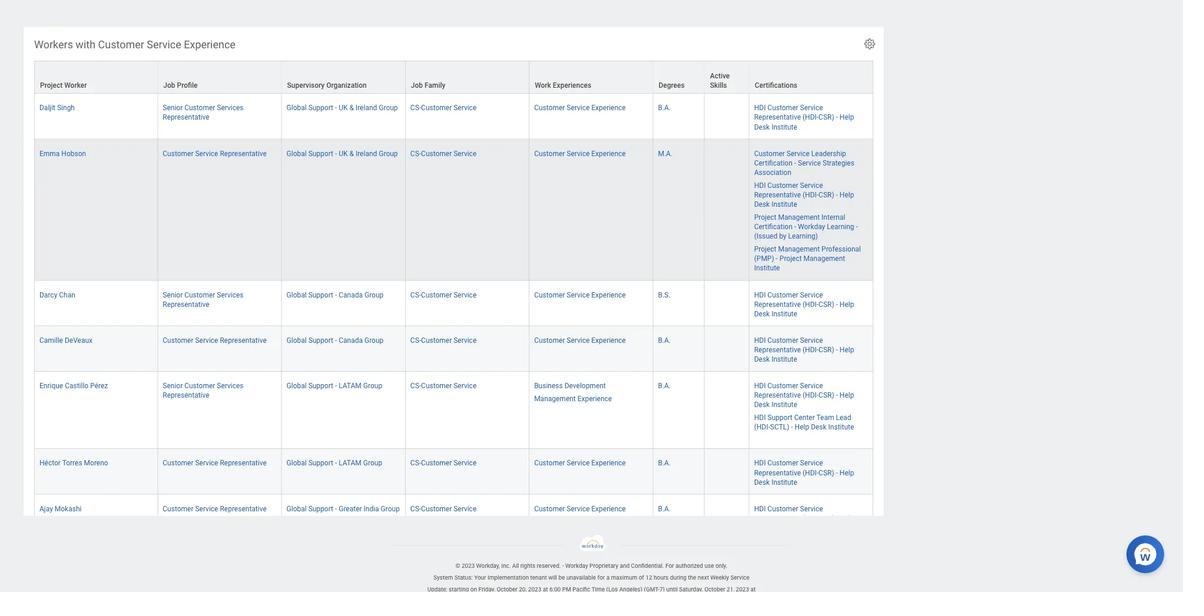 Task type: describe. For each thing, give the bounding box(es) containing it.
all
[[512, 563, 519, 570]]

(hdi- for 5th hdi customer service representative (hdi-csr) - help desk institute 'link'
[[803, 391, 819, 399]]

items selected list for b.a.
[[755, 379, 868, 441]]

b.a. link for ajay mokashi
[[658, 502, 671, 513]]

use
[[705, 563, 714, 570]]

status:
[[455, 574, 473, 582]]

business development
[[534, 382, 606, 390]]

skills
[[710, 81, 727, 90]]

desk for 5th hdi customer service representative (hdi-csr) - help desk institute 'link'
[[755, 401, 770, 409]]

- inside © 2023 workday, inc. all rights reserved. - workday proprietary and confidential. for authorized use only. system status: your implementation tenant will be unavailable for a maximum of 12 hours during the next weekly service update; starting on friday, october 20, 2023 at 6:00 pm pacific time (los angeles) (gmt-7) until saturday, october 21, 2023 a
[[563, 563, 564, 570]]

castillo
[[65, 382, 88, 390]]

will
[[549, 574, 557, 582]]

global for emma hobson
[[287, 149, 307, 158]]

job profile
[[163, 81, 198, 90]]

cs-customer service link for daljit singh
[[411, 101, 477, 112]]

your
[[474, 574, 486, 582]]

a
[[607, 574, 610, 582]]

cs- for ajay mokashi
[[411, 505, 421, 513]]

daljit singh link
[[39, 101, 75, 112]]

proprietary
[[590, 563, 619, 570]]

senior customer services representative link for global support - latam group
[[163, 379, 244, 399]]

row containing enrique castillo pérez
[[34, 372, 874, 449]]

camille deveaux link
[[39, 334, 92, 344]]

authorized
[[676, 563, 703, 570]]

cs- for emma hobson
[[411, 149, 421, 158]]

support inside hdi support center team lead (hdi-sctl) - help desk institute
[[768, 414, 793, 422]]

cs- for camille deveaux
[[411, 336, 421, 344]]

strategies
[[823, 159, 855, 167]]

20,
[[519, 586, 527, 592]]

hours
[[654, 574, 669, 582]]

12
[[646, 574, 653, 582]]

3 customer service experience from the top
[[534, 291, 626, 299]]

institute for sixth hdi customer service representative (hdi-csr) - help desk institute 'link'
[[772, 478, 798, 486]]

héctor
[[39, 459, 61, 467]]

canada for senior customer services representative
[[339, 291, 363, 299]]

pérez
[[90, 382, 108, 390]]

unavailable
[[567, 574, 596, 582]]

b.s. link
[[658, 288, 671, 299]]

6 hdi customer service representative (hdi-csr) - help desk institute link from the top
[[755, 457, 855, 486]]

organization
[[327, 81, 367, 90]]

representative for 5th hdi customer service representative (hdi-csr) - help desk institute 'link'
[[755, 391, 801, 399]]

6 csr) from the top
[[819, 469, 835, 477]]

ireland for customer service representative
[[356, 149, 377, 158]]

active
[[710, 72, 730, 80]]

21,
[[727, 586, 735, 592]]

hdi for 6th hdi customer service representative (hdi-csr) - help desk institute 'link' from the bottom of the workers with customer service experience "element"
[[755, 181, 766, 189]]

friday,
[[479, 586, 495, 592]]

desk for sixth hdi customer service representative (hdi-csr) - help desk institute 'link'
[[755, 478, 770, 486]]

association
[[755, 168, 792, 176]]

hdi customer service representative (hdi-csr) - help desk institute for 1st hdi customer service representative (hdi-csr) - help desk institute 'link'
[[755, 104, 855, 131]]

desk for 1st hdi customer service representative (hdi-csr) - help desk institute 'link'
[[755, 123, 770, 131]]

help inside hdi support center team lead (hdi-sctl) - help desk institute
[[795, 423, 810, 431]]

sctl)
[[771, 423, 790, 431]]

cell for enrique castillo pérez
[[705, 372, 750, 449]]

uk for customer service representative
[[339, 149, 348, 158]]

maximum
[[611, 574, 638, 582]]

greater
[[339, 505, 362, 513]]

institute for 4th hdi customer service representative (hdi-csr) - help desk institute 'link' from the bottom of the workers with customer service experience "element"
[[772, 355, 798, 363]]

enrique castillo pérez
[[39, 382, 108, 390]]

management experience
[[534, 395, 612, 403]]

job for job profile
[[163, 81, 175, 90]]

footer containing © 2023 workday, inc. all rights reserved. - workday proprietary and confidential. for authorized use only. system status: your implementation tenant will be unavailable for a maximum of 12 hours during the next weekly service update; starting on friday, october 20, 2023 at 6:00 pm pacific time (los angeles) (gmt-7) until saturday, october 21, 2023 a
[[0, 535, 1184, 592]]

(hdi- for first hdi customer service representative (hdi-csr) - help desk institute 'link' from the bottom of the workers with customer service experience "element"
[[803, 514, 819, 522]]

hdi support center team lead (hdi-sctl) - help desk institute
[[755, 414, 854, 431]]

project for project worker
[[40, 81, 63, 90]]

representative for 6th hdi customer service representative (hdi-csr) - help desk institute 'link' from the bottom of the workers with customer service experience "element"
[[755, 191, 801, 199]]

with
[[76, 39, 95, 51]]

certification for project
[[755, 223, 793, 231]]

lead
[[836, 414, 852, 422]]

job profile button
[[158, 61, 281, 93]]

- inside customer service leadership certification - service strategies association
[[795, 159, 797, 167]]

experience for the "senior customer services representative" link for global support - uk & ireland group
[[592, 104, 626, 112]]

customer service leadership certification - service strategies association
[[755, 149, 855, 176]]

darcy chan
[[39, 291, 75, 299]]

customer service experience for camille deveaux
[[534, 336, 626, 344]]

hdi for first hdi customer service representative (hdi-csr) - help desk institute 'link' from the bottom of the workers with customer service experience "element"
[[755, 505, 766, 513]]

configure workers with customer service experience image
[[864, 38, 877, 51]]

the
[[688, 574, 697, 582]]

project management internal certification - workday learning - (issued by learning) link
[[755, 211, 858, 240]]

for
[[598, 574, 605, 582]]

work experiences button
[[530, 61, 653, 93]]

5 hdi customer service representative (hdi-csr) - help desk institute link from the top
[[755, 379, 855, 409]]

3 csr) from the top
[[819, 300, 835, 308]]

system
[[434, 574, 453, 582]]

1 hdi customer service representative (hdi-csr) - help desk institute link from the top
[[755, 101, 855, 131]]

row containing daljit singh
[[34, 94, 874, 139]]

moreno
[[84, 459, 108, 467]]

next
[[698, 574, 709, 582]]

experience inside items selected list
[[578, 395, 612, 403]]

reserved.
[[537, 563, 561, 570]]

(hdi- for sixth hdi customer service representative (hdi-csr) - help desk institute 'link'
[[803, 469, 819, 477]]

items selected list for m.a.
[[755, 147, 868, 273]]

cs- for héctor torres moreno
[[411, 459, 421, 467]]

emma
[[39, 149, 60, 158]]

hdi for 1st hdi customer service representative (hdi-csr) - help desk institute 'link'
[[755, 104, 766, 112]]

help for 6th hdi customer service representative (hdi-csr) - help desk institute 'link' from the bottom of the workers with customer service experience "element"
[[840, 191, 855, 199]]

(pmp)
[[755, 255, 775, 263]]

global support - latam group for customer service representative
[[287, 459, 382, 467]]

be
[[559, 574, 565, 582]]

latam for customer service representative
[[339, 459, 362, 467]]

customer service experience link for daljit singh
[[534, 101, 626, 112]]

camille
[[39, 336, 63, 344]]

hdi customer service representative (hdi-csr) - help desk institute for 5th hdi customer service representative (hdi-csr) - help desk institute 'link'
[[755, 382, 855, 409]]

degrees button
[[654, 61, 704, 93]]

leadership
[[812, 149, 847, 158]]

b.s.
[[658, 291, 671, 299]]

global support - uk & ireland group for senior customer services representative
[[287, 104, 398, 112]]

active skills
[[710, 72, 730, 90]]

cs-customer service for enrique castillo pérez
[[411, 382, 477, 390]]

3 customer service experience link from the top
[[534, 288, 626, 299]]

support for héctor torres moreno
[[309, 459, 333, 467]]

cs-customer service link for ajay mokashi
[[411, 502, 477, 513]]

(hdi- for 5th hdi customer service representative (hdi-csr) - help desk institute 'link' from the bottom
[[803, 300, 819, 308]]

management down business
[[534, 395, 576, 403]]

representative for sixth hdi customer service representative (hdi-csr) - help desk institute 'link'
[[755, 469, 801, 477]]

cell for camille deveaux
[[705, 326, 750, 372]]

1 horizontal spatial 2023
[[528, 586, 542, 592]]

project worker button
[[35, 61, 157, 93]]

desk for 4th hdi customer service representative (hdi-csr) - help desk institute 'link' from the bottom of the workers with customer service experience "element"
[[755, 355, 770, 363]]

customer service experience link for ajay mokashi
[[534, 502, 626, 513]]

global support - canada group link for customer service representative
[[287, 334, 384, 344]]

cs-customer service for héctor torres moreno
[[411, 459, 477, 467]]

torres
[[62, 459, 82, 467]]

at
[[543, 586, 548, 592]]

global support - canada group for senior customer services representative
[[287, 291, 384, 299]]

weekly
[[711, 574, 729, 582]]

3 hdi customer service representative (hdi-csr) - help desk institute link from the top
[[755, 288, 855, 318]]

project for project management internal certification - workday learning - (issued by learning)
[[755, 213, 777, 221]]

darcy
[[39, 291, 57, 299]]

3 cs-customer service link from the top
[[411, 288, 477, 299]]

hdi customer service representative (hdi-csr) - help desk institute for 4th hdi customer service representative (hdi-csr) - help desk institute 'link' from the bottom of the workers with customer service experience "element"
[[755, 336, 855, 363]]

3 global from the top
[[287, 291, 307, 299]]

institute for 5th hdi customer service representative (hdi-csr) - help desk institute 'link' from the bottom
[[772, 310, 798, 318]]

mokashi
[[55, 505, 82, 513]]

senior customer services representative link for global support - uk & ireland group
[[163, 101, 244, 121]]

0 horizontal spatial 2023
[[462, 563, 475, 570]]

global support - uk & ireland group for customer service representative
[[287, 149, 398, 158]]

m.a. link
[[658, 147, 673, 158]]

hdi for 4th hdi customer service representative (hdi-csr) - help desk institute 'link' from the bottom of the workers with customer service experience "element"
[[755, 336, 766, 344]]

pacific
[[573, 586, 591, 592]]

latam for senior customer services representative
[[339, 382, 362, 390]]

global for daljit singh
[[287, 104, 307, 112]]

confidential.
[[631, 563, 664, 570]]

job family button
[[406, 61, 529, 93]]

by
[[780, 232, 787, 240]]

3 cs-customer service from the top
[[411, 291, 477, 299]]

cs-customer service link for camille deveaux
[[411, 334, 477, 344]]

b.a. for héctor torres moreno
[[658, 459, 671, 467]]

row containing emma hobson
[[34, 139, 874, 281]]

hobson
[[61, 149, 86, 158]]

cs- for enrique castillo pérez
[[411, 382, 421, 390]]

row containing ajay mokashi
[[34, 495, 874, 540]]

customer service experience link for héctor torres moreno
[[534, 457, 626, 467]]

desk inside hdi support center team lead (hdi-sctl) - help desk institute
[[811, 423, 827, 431]]

cell for daljit singh
[[705, 94, 750, 139]]

5 csr) from the top
[[819, 391, 835, 399]]

representative for 5th hdi customer service representative (hdi-csr) - help desk institute 'link' from the bottom
[[755, 300, 801, 308]]

experience for customer service representative link associated with global support - canada group
[[592, 336, 626, 344]]

cs-customer service for emma hobson
[[411, 149, 477, 158]]

support for camille deveaux
[[309, 336, 333, 344]]

- inside project management professional (pmp) - project management institute
[[776, 255, 778, 263]]

hdi for hdi support center team lead (hdi-sctl) - help desk institute link
[[755, 414, 766, 422]]

b.a. for ajay mokashi
[[658, 505, 671, 513]]

customer service experience link for camille deveaux
[[534, 334, 626, 344]]

workers with customer service experience
[[34, 39, 236, 51]]

certifications button
[[750, 61, 873, 93]]

hdi support center team lead (hdi-sctl) - help desk institute link
[[755, 411, 854, 431]]

7 hdi customer service representative (hdi-csr) - help desk institute link from the top
[[755, 502, 855, 532]]

work experiences
[[535, 81, 592, 90]]

emma hobson link
[[39, 147, 86, 158]]

hdi for 5th hdi customer service representative (hdi-csr) - help desk institute 'link' from the bottom
[[755, 291, 766, 299]]

(hdi- for 1st hdi customer service representative (hdi-csr) - help desk institute 'link'
[[803, 113, 819, 121]]

customer inside customer service leadership certification - service strategies association
[[755, 149, 785, 158]]

institute for first hdi customer service representative (hdi-csr) - help desk institute 'link' from the bottom of the workers with customer service experience "element"
[[772, 524, 798, 532]]

certifications
[[755, 81, 798, 90]]

support for emma hobson
[[309, 149, 333, 158]]

customer service experience for ajay mokashi
[[534, 505, 626, 513]]

project management internal certification - workday learning - (issued by learning)
[[755, 213, 858, 240]]



Task type: locate. For each thing, give the bounding box(es) containing it.
7 hdi customer service representative (hdi-csr) - help desk institute from the top
[[755, 505, 855, 532]]

1 global support - uk & ireland group link from the top
[[287, 101, 398, 112]]

global support - latam group link for customer service representative
[[287, 457, 382, 467]]

7 cs- from the top
[[411, 505, 421, 513]]

6:00
[[550, 586, 561, 592]]

ajay mokashi
[[39, 505, 82, 513]]

only.
[[716, 563, 728, 570]]

0 vertical spatial canada
[[339, 291, 363, 299]]

row
[[34, 61, 874, 94], [34, 94, 874, 139], [34, 139, 874, 281], [34, 281, 874, 326], [34, 326, 874, 372], [34, 372, 874, 449], [34, 449, 874, 495], [34, 495, 874, 540]]

4 row from the top
[[34, 281, 874, 326]]

3 hdi customer service representative (hdi-csr) - help desk institute from the top
[[755, 291, 855, 318]]

cs-customer service for camille deveaux
[[411, 336, 477, 344]]

hdi for sixth hdi customer service representative (hdi-csr) - help desk institute 'link'
[[755, 459, 766, 467]]

1 hdi from the top
[[755, 104, 766, 112]]

customer service representative link for global support - greater india group
[[163, 502, 267, 513]]

3 senior from the top
[[163, 382, 183, 390]]

6 hdi customer service representative (hdi-csr) - help desk institute from the top
[[755, 459, 855, 486]]

0 horizontal spatial job
[[163, 81, 175, 90]]

darcy chan link
[[39, 288, 75, 299]]

customer service experience for emma hobson
[[534, 149, 626, 158]]

footer
[[0, 535, 1184, 592]]

4 cs-customer service from the top
[[411, 336, 477, 344]]

and
[[620, 563, 630, 570]]

4 customer service experience from the top
[[534, 336, 626, 344]]

certification up the association
[[755, 159, 793, 167]]

certification inside customer service leadership certification - service strategies association
[[755, 159, 793, 167]]

7 global from the top
[[287, 505, 307, 513]]

1 uk from the top
[[339, 104, 348, 112]]

0 vertical spatial latam
[[339, 382, 362, 390]]

2 cell from the top
[[705, 281, 750, 326]]

(issued
[[755, 232, 778, 240]]

4 b.a. from the top
[[658, 459, 671, 467]]

4 cell from the top
[[705, 372, 750, 449]]

1 customer service experience link from the top
[[534, 101, 626, 112]]

3 b.a. from the top
[[658, 382, 671, 390]]

representative for 1st hdi customer service representative (hdi-csr) - help desk institute 'link'
[[755, 113, 801, 121]]

-
[[335, 104, 337, 112], [836, 113, 838, 121], [335, 149, 337, 158], [795, 159, 797, 167], [836, 191, 838, 199], [795, 223, 797, 231], [856, 223, 858, 231], [776, 255, 778, 263], [335, 291, 337, 299], [836, 300, 838, 308], [335, 336, 337, 344], [836, 346, 838, 354], [335, 382, 337, 390], [836, 391, 838, 399], [791, 423, 793, 431], [335, 459, 337, 467], [836, 469, 838, 477], [335, 505, 337, 513], [836, 514, 838, 522], [563, 563, 564, 570]]

1 b.a. from the top
[[658, 104, 671, 112]]

1 senior customer services representative link from the top
[[163, 101, 244, 121]]

certification inside project management internal certification - workday learning - (issued by learning)
[[755, 223, 793, 231]]

supervisory organization button
[[282, 61, 405, 93]]

global support - latam group for senior customer services representative
[[287, 382, 382, 390]]

1 vertical spatial latam
[[339, 459, 362, 467]]

0 vertical spatial ireland
[[356, 104, 377, 112]]

project inside popup button
[[40, 81, 63, 90]]

2 vertical spatial senior
[[163, 382, 183, 390]]

saturday,
[[679, 586, 703, 592]]

of
[[639, 574, 644, 582]]

b.a.
[[658, 104, 671, 112], [658, 336, 671, 344], [658, 382, 671, 390], [658, 459, 671, 467], [658, 505, 671, 513]]

5 customer service experience link from the top
[[534, 457, 626, 467]]

8 hdi from the top
[[755, 505, 766, 513]]

2023 left at
[[528, 586, 542, 592]]

3 b.a. link from the top
[[658, 379, 671, 390]]

(los
[[607, 586, 618, 592]]

0 vertical spatial senior
[[163, 104, 183, 112]]

active skills button
[[705, 61, 749, 93]]

1 vertical spatial certification
[[755, 223, 793, 231]]

1 cs-customer service from the top
[[411, 104, 477, 112]]

0 vertical spatial global support - uk & ireland group link
[[287, 101, 398, 112]]

worker
[[64, 81, 87, 90]]

6 customer service experience from the top
[[534, 505, 626, 513]]

representative for first hdi customer service representative (hdi-csr) - help desk institute 'link' from the bottom of the workers with customer service experience "element"
[[755, 514, 801, 522]]

2023 right ©
[[462, 563, 475, 570]]

desk for 6th hdi customer service representative (hdi-csr) - help desk institute 'link' from the bottom of the workers with customer service experience "element"
[[755, 200, 770, 208]]

global
[[287, 104, 307, 112], [287, 149, 307, 158], [287, 291, 307, 299], [287, 336, 307, 344], [287, 382, 307, 390], [287, 459, 307, 467], [287, 505, 307, 513]]

canada
[[339, 291, 363, 299], [339, 336, 363, 344]]

global support - canada group link
[[287, 288, 384, 299], [287, 334, 384, 344]]

help
[[840, 113, 855, 121], [840, 191, 855, 199], [840, 300, 855, 308], [840, 346, 855, 354], [840, 391, 855, 399], [795, 423, 810, 431], [840, 469, 855, 477], [840, 514, 855, 522]]

2 global from the top
[[287, 149, 307, 158]]

project management professional (pmp) - project management institute link
[[755, 243, 861, 272]]

4 global from the top
[[287, 336, 307, 344]]

1 vertical spatial workday
[[566, 563, 588, 570]]

1 vertical spatial senior customer services representative
[[163, 291, 244, 308]]

global support - uk & ireland group link for senior customer services representative
[[287, 101, 398, 112]]

canada for customer service representative
[[339, 336, 363, 344]]

desk for first hdi customer service representative (hdi-csr) - help desk institute 'link' from the bottom of the workers with customer service experience "element"
[[755, 524, 770, 532]]

senior for enrique castillo pérez
[[163, 382, 183, 390]]

2 senior from the top
[[163, 291, 183, 299]]

5 cs-customer service from the top
[[411, 382, 477, 390]]

customer service experience for héctor torres moreno
[[534, 459, 626, 467]]

cs-customer service link for héctor torres moreno
[[411, 457, 477, 467]]

experience for global support - canada group the "senior customer services representative" link
[[592, 291, 626, 299]]

certification
[[755, 159, 793, 167], [755, 223, 793, 231]]

customer service experience link for emma hobson
[[534, 147, 626, 158]]

emma hobson
[[39, 149, 86, 158]]

2 customer service experience from the top
[[534, 149, 626, 158]]

0 vertical spatial global support - latam group
[[287, 382, 382, 390]]

degrees
[[659, 81, 685, 90]]

0 vertical spatial workday
[[798, 223, 826, 231]]

family
[[425, 81, 446, 90]]

5 b.a. link from the top
[[658, 502, 671, 513]]

institute inside hdi support center team lead (hdi-sctl) - help desk institute
[[829, 423, 854, 431]]

1 global support - latam group from the top
[[287, 382, 382, 390]]

project management professional (pmp) - project management institute
[[755, 245, 861, 272]]

5 global from the top
[[287, 382, 307, 390]]

b.a. link for camille deveaux
[[658, 334, 671, 344]]

enrique castillo pérez link
[[39, 379, 108, 390]]

1 vertical spatial global support - latam group link
[[287, 457, 382, 467]]

5 cs-customer service link from the top
[[411, 379, 477, 390]]

1 senior from the top
[[163, 104, 183, 112]]

1 vertical spatial services
[[217, 291, 244, 299]]

rights
[[521, 563, 536, 570]]

row containing active skills
[[34, 61, 874, 94]]

0 vertical spatial global support - canada group
[[287, 291, 384, 299]]

2 cs-customer service link from the top
[[411, 147, 477, 158]]

1 latam from the top
[[339, 382, 362, 390]]

support for ajay mokashi
[[309, 505, 333, 513]]

b.a. link for enrique castillo pérez
[[658, 379, 671, 390]]

1 senior customer services representative from the top
[[163, 104, 244, 121]]

2 services from the top
[[217, 291, 244, 299]]

experiences
[[553, 81, 592, 90]]

1 customer service representative link from the top
[[163, 147, 267, 158]]

hdi customer service representative (hdi-csr) - help desk institute link
[[755, 101, 855, 131], [755, 179, 855, 208], [755, 288, 855, 318], [755, 334, 855, 363], [755, 379, 855, 409], [755, 457, 855, 486], [755, 502, 855, 532]]

center
[[795, 414, 815, 422]]

senior customer services representative for global support - latam group
[[163, 382, 244, 399]]

2 & from the top
[[350, 149, 354, 158]]

institute
[[772, 123, 798, 131], [772, 200, 798, 208], [755, 264, 780, 272], [772, 310, 798, 318], [772, 355, 798, 363], [772, 401, 798, 409], [829, 423, 854, 431], [772, 478, 798, 486], [772, 524, 798, 532]]

1 vertical spatial global support - canada group
[[287, 336, 384, 344]]

0 vertical spatial uk
[[339, 104, 348, 112]]

2 job from the left
[[411, 81, 423, 90]]

6 global from the top
[[287, 459, 307, 467]]

project worker
[[40, 81, 87, 90]]

1 horizontal spatial october
[[705, 586, 726, 592]]

1 global support - uk & ireland group from the top
[[287, 104, 398, 112]]

global for camille deveaux
[[287, 336, 307, 344]]

project up (pmp) in the top right of the page
[[755, 245, 777, 253]]

2 cs- from the top
[[411, 149, 421, 158]]

6 cs- from the top
[[411, 459, 421, 467]]

4 customer service representative link from the top
[[163, 502, 267, 513]]

cell for héctor torres moreno
[[705, 449, 750, 495]]

learning)
[[789, 232, 818, 240]]

2 canada from the top
[[339, 336, 363, 344]]

3 cell from the top
[[705, 326, 750, 372]]

2 customer service representative from the top
[[163, 336, 267, 344]]

supervisory organization
[[287, 81, 367, 90]]

2 global support - latam group link from the top
[[287, 457, 382, 467]]

2 october from the left
[[705, 586, 726, 592]]

workday up learning)
[[798, 223, 826, 231]]

global support - uk & ireland group
[[287, 104, 398, 112], [287, 149, 398, 158]]

team
[[817, 414, 835, 422]]

1 customer service representative from the top
[[163, 149, 267, 158]]

starting
[[449, 586, 469, 592]]

global support - greater india group link
[[287, 502, 400, 513]]

job left family
[[411, 81, 423, 90]]

job for job family
[[411, 81, 423, 90]]

1 global support - latam group link from the top
[[287, 379, 382, 390]]

services for global support - latam group
[[217, 382, 244, 390]]

services
[[217, 104, 244, 112], [217, 291, 244, 299], [217, 382, 244, 390]]

4 customer service experience link from the top
[[534, 334, 626, 344]]

0 horizontal spatial october
[[497, 586, 518, 592]]

representative for global support - latam group the "senior customer services representative" link
[[163, 391, 210, 399]]

cs-customer service link for enrique castillo pérez
[[411, 379, 477, 390]]

6 customer service experience link from the top
[[534, 502, 626, 513]]

1 cs- from the top
[[411, 104, 421, 112]]

1 & from the top
[[350, 104, 354, 112]]

1 horizontal spatial job
[[411, 81, 423, 90]]

row containing héctor torres moreno
[[34, 449, 874, 495]]

0 vertical spatial senior customer services representative link
[[163, 101, 244, 121]]

4 hdi from the top
[[755, 336, 766, 344]]

(hdi-
[[803, 113, 819, 121], [803, 191, 819, 199], [803, 300, 819, 308], [803, 346, 819, 354], [803, 391, 819, 399], [755, 423, 771, 431], [803, 469, 819, 477], [803, 514, 819, 522]]

ireland for senior customer services representative
[[356, 104, 377, 112]]

cell
[[705, 94, 750, 139], [705, 281, 750, 326], [705, 326, 750, 372], [705, 372, 750, 449], [705, 449, 750, 495]]

global support - uk & ireland group link for customer service representative
[[287, 147, 398, 158]]

workers with customer service experience element
[[24, 27, 884, 592]]

development
[[565, 382, 606, 390]]

support for enrique castillo pérez
[[309, 382, 333, 390]]

2 b.a. from the top
[[658, 336, 671, 344]]

2 latam from the top
[[339, 459, 362, 467]]

customer service representative for global support - canada group
[[163, 336, 267, 344]]

cs- for daljit singh
[[411, 104, 421, 112]]

workers
[[34, 39, 73, 51]]

3 senior customer services representative link from the top
[[163, 379, 244, 399]]

2 horizontal spatial 2023
[[736, 586, 749, 592]]

angeles)
[[620, 586, 643, 592]]

(hdi- inside hdi support center team lead (hdi-sctl) - help desk institute
[[755, 423, 771, 431]]

0 horizontal spatial workday
[[566, 563, 588, 570]]

daljit singh
[[39, 104, 75, 112]]

4 b.a. link from the top
[[658, 457, 671, 467]]

2 global support - latam group from the top
[[287, 459, 382, 467]]

cs-
[[411, 104, 421, 112], [411, 149, 421, 158], [411, 291, 421, 299], [411, 336, 421, 344], [411, 382, 421, 390], [411, 459, 421, 467], [411, 505, 421, 513]]

© 2023 workday, inc. all rights reserved. - workday proprietary and confidential. for authorized use only. system status: your implementation tenant will be unavailable for a maximum of 12 hours during the next weekly service update; starting on friday, october 20, 2023 at 6:00 pm pacific time (los angeles) (gmt-7) until saturday, october 21, 2023 a
[[428, 563, 756, 592]]

4 customer service representative from the top
[[163, 505, 267, 513]]

1 global from the top
[[287, 104, 307, 112]]

6 row from the top
[[34, 372, 874, 449]]

supervisory
[[287, 81, 325, 90]]

1 cell from the top
[[705, 94, 750, 139]]

global for ajay mokashi
[[287, 505, 307, 513]]

1 vertical spatial global support - uk & ireland group link
[[287, 147, 398, 158]]

help for first hdi customer service representative (hdi-csr) - help desk institute 'link' from the bottom of the workers with customer service experience "element"
[[840, 514, 855, 522]]

1 vertical spatial &
[[350, 149, 354, 158]]

senior customer services representative for global support - uk & ireland group
[[163, 104, 244, 121]]

global support - uk & ireland group link
[[287, 101, 398, 112], [287, 147, 398, 158]]

2 certification from the top
[[755, 223, 793, 231]]

5 hdi customer service representative (hdi-csr) - help desk institute from the top
[[755, 382, 855, 409]]

héctor torres moreno
[[39, 459, 108, 467]]

institute inside project management professional (pmp) - project management institute
[[755, 264, 780, 272]]

1 vertical spatial uk
[[339, 149, 348, 158]]

management inside project management internal certification - workday learning - (issued by learning)
[[779, 213, 820, 221]]

3 customer service representative from the top
[[163, 459, 267, 467]]

customer service representative link for global support - canada group
[[163, 334, 267, 344]]

help for 1st hdi customer service representative (hdi-csr) - help desk institute 'link'
[[840, 113, 855, 121]]

experience for customer service representative link corresponding to global support - uk & ireland group
[[592, 149, 626, 158]]

senior customer services representative link
[[163, 101, 244, 121], [163, 288, 244, 308], [163, 379, 244, 399]]

8 row from the top
[[34, 495, 874, 540]]

b.a. for daljit singh
[[658, 104, 671, 112]]

7 row from the top
[[34, 449, 874, 495]]

1 customer service experience from the top
[[534, 104, 626, 112]]

deveaux
[[65, 336, 92, 344]]

0 vertical spatial certification
[[755, 159, 793, 167]]

5 customer service experience from the top
[[534, 459, 626, 467]]

1 october from the left
[[497, 586, 518, 592]]

representative
[[163, 113, 210, 121], [755, 113, 801, 121], [220, 149, 267, 158], [755, 191, 801, 199], [163, 300, 210, 308], [755, 300, 801, 308], [220, 336, 267, 344], [755, 346, 801, 354], [163, 391, 210, 399], [755, 391, 801, 399], [220, 459, 267, 467], [755, 469, 801, 477], [220, 505, 267, 513], [755, 514, 801, 522]]

items selected list
[[755, 147, 868, 273], [534, 379, 631, 404], [755, 379, 868, 441]]

workday inside © 2023 workday, inc. all rights reserved. - workday proprietary and confidential. for authorized use only. system status: your implementation tenant will be unavailable for a maximum of 12 hours during the next weekly service update; starting on friday, october 20, 2023 at 6:00 pm pacific time (los angeles) (gmt-7) until saturday, october 21, 2023 a
[[566, 563, 588, 570]]

hdi customer service representative (hdi-csr) - help desk institute for 6th hdi customer service representative (hdi-csr) - help desk institute 'link' from the bottom of the workers with customer service experience "element"
[[755, 181, 855, 208]]

job family
[[411, 81, 446, 90]]

1 vertical spatial global support - canada group link
[[287, 334, 384, 344]]

global for enrique castillo pérez
[[287, 382, 307, 390]]

4 cs- from the top
[[411, 336, 421, 344]]

row containing darcy chan
[[34, 281, 874, 326]]

& for customer service representative
[[350, 149, 354, 158]]

on
[[471, 586, 477, 592]]

items selected list containing hdi customer service representative (hdi-csr) - help desk institute
[[755, 379, 868, 441]]

customer service representative link for global support - latam group
[[163, 457, 267, 467]]

0 vertical spatial global support - uk & ireland group
[[287, 104, 398, 112]]

0 vertical spatial services
[[217, 104, 244, 112]]

3 cs- from the top
[[411, 291, 421, 299]]

hdi inside hdi support center team lead (hdi-sctl) - help desk institute
[[755, 414, 766, 422]]

2 vertical spatial senior customer services representative link
[[163, 379, 244, 399]]

support for daljit singh
[[309, 104, 333, 112]]

representative for global support - canada group the "senior customer services representative" link
[[163, 300, 210, 308]]

2 cs-customer service from the top
[[411, 149, 477, 158]]

2 ireland from the top
[[356, 149, 377, 158]]

during
[[670, 574, 687, 582]]

2 uk from the top
[[339, 149, 348, 158]]

1 vertical spatial senior
[[163, 291, 183, 299]]

2 vertical spatial services
[[217, 382, 244, 390]]

b.a. for enrique castillo pérez
[[658, 382, 671, 390]]

experience for customer service representative link related to global support - latam group
[[592, 459, 626, 467]]

ajay
[[39, 505, 53, 513]]

workday,
[[477, 563, 500, 570]]

hdi customer service representative (hdi-csr) - help desk institute
[[755, 104, 855, 131], [755, 181, 855, 208], [755, 291, 855, 318], [755, 336, 855, 363], [755, 382, 855, 409], [755, 459, 855, 486], [755, 505, 855, 532]]

camille deveaux
[[39, 336, 92, 344]]

6 hdi from the top
[[755, 414, 766, 422]]

2 senior customer services representative from the top
[[163, 291, 244, 308]]

2023 right 21,
[[736, 586, 749, 592]]

1 services from the top
[[217, 104, 244, 112]]

3 hdi from the top
[[755, 291, 766, 299]]

row containing camille deveaux
[[34, 326, 874, 372]]

customer service representative for global support - greater india group
[[163, 505, 267, 513]]

implementation
[[488, 574, 529, 582]]

india
[[364, 505, 379, 513]]

project down "by"
[[780, 255, 802, 263]]

2 hdi customer service representative (hdi-csr) - help desk institute link from the top
[[755, 179, 855, 208]]

update;
[[428, 586, 448, 592]]

project inside project management internal certification - workday learning - (issued by learning)
[[755, 213, 777, 221]]

workday inside project management internal certification - workday learning - (issued by learning)
[[798, 223, 826, 231]]

1 horizontal spatial workday
[[798, 223, 826, 231]]

- inside hdi support center team lead (hdi-sctl) - help desk institute
[[791, 423, 793, 431]]

2 global support - canada group link from the top
[[287, 334, 384, 344]]

certification for customer
[[755, 159, 793, 167]]

group
[[379, 104, 398, 112], [379, 149, 398, 158], [365, 291, 384, 299], [365, 336, 384, 344], [363, 382, 382, 390], [363, 459, 382, 467], [381, 505, 400, 513]]

management down professional
[[804, 255, 846, 263]]

october down the implementation
[[497, 586, 518, 592]]

tenant
[[531, 574, 547, 582]]

job left profile on the top of page
[[163, 81, 175, 90]]

1 job from the left
[[163, 81, 175, 90]]

october down weekly in the right bottom of the page
[[705, 586, 726, 592]]

1 vertical spatial global support - uk & ireland group
[[287, 149, 398, 158]]

management up learning)
[[779, 213, 820, 221]]

project up the (issued
[[755, 213, 777, 221]]

2 senior customer services representative link from the top
[[163, 288, 244, 308]]

customer service representative for global support - uk & ireland group
[[163, 149, 267, 158]]

0 vertical spatial &
[[350, 104, 354, 112]]

0 vertical spatial global support - canada group link
[[287, 288, 384, 299]]

project up daljit singh link
[[40, 81, 63, 90]]

learning
[[827, 223, 855, 231]]

institute for 1st hdi customer service representative (hdi-csr) - help desk institute 'link'
[[772, 123, 798, 131]]

uk for senior customer services representative
[[339, 104, 348, 112]]

0 vertical spatial senior customer services representative
[[163, 104, 244, 121]]

service inside © 2023 workday, inc. all rights reserved. - workday proprietary and confidential. for authorized use only. system status: your implementation tenant will be unavailable for a maximum of 12 hours during the next weekly service update; starting on friday, october 20, 2023 at 6:00 pm pacific time (los angeles) (gmt-7) until saturday, october 21, 2023 a
[[731, 574, 750, 582]]

1 vertical spatial canada
[[339, 336, 363, 344]]

hdi customer service representative (hdi-csr) - help desk institute for sixth hdi customer service representative (hdi-csr) - help desk institute 'link'
[[755, 459, 855, 486]]

profile
[[177, 81, 198, 90]]

1 csr) from the top
[[819, 113, 835, 121]]

2023
[[462, 563, 475, 570], [528, 586, 542, 592], [736, 586, 749, 592]]

4 hdi customer service representative (hdi-csr) - help desk institute link from the top
[[755, 334, 855, 363]]

0 vertical spatial global support - latam group link
[[287, 379, 382, 390]]

global support - latam group link for senior customer services representative
[[287, 379, 382, 390]]

until
[[667, 586, 678, 592]]

daljit
[[39, 104, 55, 112]]

items selected list containing customer service leadership certification - service strategies association
[[755, 147, 868, 273]]

experience for global support - greater india group's customer service representative link
[[592, 505, 626, 513]]

customer service leadership certification - service strategies association link
[[755, 147, 855, 176]]

5 row from the top
[[34, 326, 874, 372]]

1 global support - canada group link from the top
[[287, 288, 384, 299]]

1 vertical spatial senior customer services representative link
[[163, 288, 244, 308]]

customer service representative link for global support - uk & ireland group
[[163, 147, 267, 158]]

management down learning)
[[779, 245, 820, 253]]

2 csr) from the top
[[819, 191, 835, 199]]

project for project management professional (pmp) - project management institute
[[755, 245, 777, 253]]

6 cs-customer service from the top
[[411, 459, 477, 467]]

senior for daljit singh
[[163, 104, 183, 112]]

7 csr) from the top
[[819, 514, 835, 522]]

1 vertical spatial global support - latam group
[[287, 459, 382, 467]]

senior customer services representative link for global support - canada group
[[163, 288, 244, 308]]

customer service representative for global support - latam group
[[163, 459, 267, 467]]

hdi customer service representative (hdi-csr) - help desk institute for 5th hdi customer service representative (hdi-csr) - help desk institute 'link' from the bottom
[[755, 291, 855, 318]]

senior customer services representative for global support - canada group
[[163, 291, 244, 308]]

global support - latam group
[[287, 382, 382, 390], [287, 459, 382, 467]]

7 hdi from the top
[[755, 459, 766, 467]]

2 vertical spatial senior customer services representative
[[163, 382, 244, 399]]

hdi customer service representative (hdi-csr) - help desk institute for first hdi customer service representative (hdi-csr) - help desk institute 'link' from the bottom of the workers with customer service experience "element"
[[755, 505, 855, 532]]

1 vertical spatial ireland
[[356, 149, 377, 158]]

4 csr) from the top
[[819, 346, 835, 354]]

certification up the (issued
[[755, 223, 793, 231]]

items selected list containing business development
[[534, 379, 631, 404]]

workday up unavailable
[[566, 563, 588, 570]]

representative for 4th hdi customer service representative (hdi-csr) - help desk institute 'link' from the bottom of the workers with customer service experience "element"
[[755, 346, 801, 354]]



Task type: vqa. For each thing, say whether or not it's contained in the screenshot.
CS-Customer Service for Héctor Torres Moreno
yes



